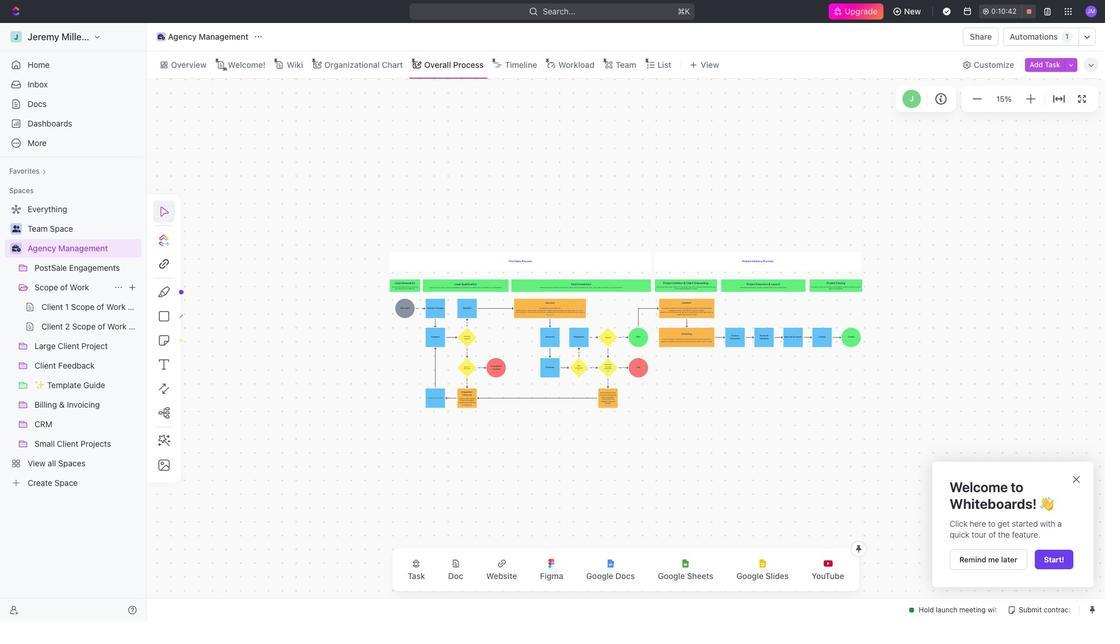 Task type: describe. For each thing, give the bounding box(es) containing it.
figma
[[540, 572, 563, 581]]

jm button
[[1082, 2, 1101, 21]]

view all spaces link
[[5, 455, 139, 473]]

large client project link
[[35, 337, 139, 356]]

management inside sidebar navigation
[[58, 243, 108, 253]]

0:10:42
[[991, 7, 1017, 16]]

timeline link
[[503, 57, 537, 73]]

task inside task button
[[408, 572, 425, 581]]

0:10:42 button
[[979, 5, 1036, 18]]

google for google docs
[[586, 572, 613, 581]]

team space link
[[28, 220, 139, 238]]

all
[[48, 459, 56, 469]]

1 horizontal spatial j
[[910, 94, 914, 103]]

client 2 scope of work docs link
[[41, 318, 148, 336]]

customize button
[[959, 57, 1018, 73]]

scope for 1
[[71, 302, 94, 312]]

google docs
[[586, 572, 635, 581]]

to inside click here to get started with a quick tour of the feature.
[[988, 519, 996, 529]]

google docs button
[[577, 553, 644, 588]]

space for team space
[[50, 224, 73, 234]]

large client project
[[35, 341, 108, 351]]

inbox
[[28, 79, 48, 89]]

organizational chart
[[324, 60, 403, 69]]

billing
[[35, 400, 57, 410]]

with
[[1040, 519, 1055, 529]]

small
[[35, 439, 55, 449]]

client down 2
[[58, 341, 79, 351]]

crm
[[35, 420, 52, 429]]

workload
[[558, 60, 595, 69]]

click
[[950, 519, 968, 529]]

add
[[1030, 60, 1043, 69]]

1 vertical spatial agency management link
[[28, 239, 139, 258]]

google sheets
[[658, 572, 713, 581]]

work for 2
[[107, 322, 127, 332]]

dashboards link
[[5, 115, 142, 133]]

user group image
[[12, 226, 20, 233]]

dashboards
[[28, 119, 72, 128]]

start! button
[[1035, 550, 1074, 570]]

dialog containing ×
[[932, 462, 1094, 588]]

jeremy miller's workspace
[[28, 32, 143, 42]]

sidebar navigation
[[0, 23, 149, 622]]

× button
[[1072, 471, 1081, 487]]

scope of work
[[35, 283, 89, 292]]

client for 2
[[41, 322, 63, 332]]

team for team space
[[28, 224, 48, 234]]

0 horizontal spatial spaces
[[9, 186, 34, 195]]

welcome
[[950, 479, 1008, 496]]

google slides
[[736, 572, 789, 581]]

✨ template guide link
[[35, 376, 139, 395]]

billing & invoicing
[[35, 400, 100, 410]]

remind me later
[[960, 555, 1017, 565]]

workspace
[[95, 32, 143, 42]]

youtube
[[812, 572, 844, 581]]

scope for 2
[[72, 322, 96, 332]]

client 2 scope of work docs
[[41, 322, 148, 332]]

business time image
[[158, 34, 165, 40]]

get
[[998, 519, 1010, 529]]

upgrade
[[845, 6, 878, 16]]

client feedback
[[35, 361, 95, 371]]

overview
[[171, 60, 207, 69]]

organizational
[[324, 60, 380, 69]]

miller's
[[62, 32, 93, 42]]

0 vertical spatial scope
[[35, 283, 58, 292]]

view all spaces
[[28, 459, 85, 469]]

more
[[28, 138, 47, 148]]

youtube button
[[803, 553, 853, 588]]

search...
[[543, 6, 576, 16]]

j inside sidebar navigation
[[14, 33, 18, 41]]

client feedback link
[[35, 357, 139, 375]]

everything
[[28, 204, 67, 214]]

projects
[[81, 439, 111, 449]]

to inside welcome to whiteboards ! 👋
[[1011, 479, 1024, 496]]

team link
[[614, 57, 636, 73]]

client up view all spaces link
[[57, 439, 78, 449]]

0 vertical spatial agency management
[[168, 32, 248, 41]]

view button
[[686, 51, 723, 78]]

tour
[[972, 530, 987, 540]]

view button
[[686, 57, 723, 73]]

crm link
[[35, 416, 139, 434]]

of inside click here to get started with a quick tour of the feature.
[[989, 530, 996, 540]]

feature.
[[1012, 530, 1040, 540]]

slides
[[766, 572, 789, 581]]

docs link
[[5, 95, 142, 113]]

chart
[[382, 60, 403, 69]]

business time image
[[12, 245, 20, 252]]

organizational chart link
[[322, 57, 403, 73]]

favorites
[[9, 167, 40, 176]]

client for feedback
[[35, 361, 56, 371]]

google for google sheets
[[658, 572, 685, 581]]

work for 1
[[106, 302, 126, 312]]



Task type: vqa. For each thing, say whether or not it's contained in the screenshot.
The Team to the right
yes



Task type: locate. For each thing, give the bounding box(es) containing it.
1 horizontal spatial spaces
[[58, 459, 85, 469]]

task button
[[398, 553, 434, 588]]

0 horizontal spatial 1
[[65, 302, 69, 312]]

0 vertical spatial management
[[199, 32, 248, 41]]

15% button
[[994, 92, 1014, 106]]

scope right 2
[[72, 322, 96, 332]]

jm
[[1087, 8, 1095, 15]]

client down large
[[35, 361, 56, 371]]

view inside view button
[[701, 60, 719, 69]]

dialog
[[932, 462, 1094, 588]]

process
[[453, 60, 484, 69]]

agency
[[168, 32, 197, 41], [28, 243, 56, 253]]

0 horizontal spatial to
[[988, 519, 996, 529]]

1 horizontal spatial 1
[[1066, 32, 1069, 41]]

postsale
[[35, 263, 67, 273]]

0 horizontal spatial management
[[58, 243, 108, 253]]

1 google from the left
[[586, 572, 613, 581]]

1 horizontal spatial agency management link
[[154, 30, 251, 44]]

home link
[[5, 56, 142, 74]]

figma button
[[531, 553, 572, 588]]

docs
[[28, 99, 47, 109], [128, 302, 147, 312], [129, 322, 148, 332], [616, 572, 635, 581]]

agency down the team space
[[28, 243, 56, 253]]

spaces down small client projects
[[58, 459, 85, 469]]

👋
[[1040, 496, 1054, 512]]

guide
[[83, 380, 105, 390]]

sheets
[[687, 572, 713, 581]]

click here to get started with a quick tour of the feature.
[[950, 519, 1064, 540]]

agency management link down the team space link
[[28, 239, 139, 258]]

project
[[81, 341, 108, 351]]

overall process link
[[422, 57, 484, 73]]

1 vertical spatial team
[[28, 224, 48, 234]]

0 horizontal spatial google
[[586, 572, 613, 581]]

doc button
[[439, 553, 472, 588]]

task inside add task button
[[1045, 60, 1060, 69]]

2
[[65, 322, 70, 332]]

to left the "get"
[[988, 519, 996, 529]]

work down postsale engagements on the top of the page
[[70, 283, 89, 292]]

to up whiteboards
[[1011, 479, 1024, 496]]

overall
[[424, 60, 451, 69]]

here
[[970, 519, 986, 529]]

website
[[486, 572, 517, 581]]

0 vertical spatial task
[[1045, 60, 1060, 69]]

upgrade link
[[829, 3, 883, 20]]

of
[[60, 283, 68, 292], [97, 302, 104, 312], [98, 322, 105, 332], [989, 530, 996, 540]]

1 vertical spatial task
[[408, 572, 425, 581]]

1 horizontal spatial task
[[1045, 60, 1060, 69]]

docs inside button
[[616, 572, 635, 581]]

1
[[1066, 32, 1069, 41], [65, 302, 69, 312]]

inbox link
[[5, 75, 142, 94]]

2 horizontal spatial google
[[736, 572, 764, 581]]

remind me later button
[[950, 550, 1027, 570]]

2 vertical spatial work
[[107, 322, 127, 332]]

started
[[1012, 519, 1038, 529]]

0 vertical spatial agency
[[168, 32, 197, 41]]

view left the all at the bottom of the page
[[28, 459, 46, 469]]

0 vertical spatial view
[[701, 60, 719, 69]]

a
[[1058, 519, 1062, 529]]

template
[[47, 380, 81, 390]]

0 horizontal spatial j
[[14, 33, 18, 41]]

1 vertical spatial management
[[58, 243, 108, 253]]

overview link
[[169, 57, 207, 73]]

task right add
[[1045, 60, 1060, 69]]

feedback
[[58, 361, 95, 371]]

0 horizontal spatial agency management link
[[28, 239, 139, 258]]

invoicing
[[67, 400, 100, 410]]

!
[[1033, 496, 1037, 512]]

0 vertical spatial work
[[70, 283, 89, 292]]

client for 1
[[41, 302, 63, 312]]

jeremy miller's workspace, , element
[[10, 31, 22, 43]]

view right list
[[701, 60, 719, 69]]

work up project at the bottom left of page
[[107, 322, 127, 332]]

agency management up postsale engagements on the top of the page
[[28, 243, 108, 253]]

view for view
[[701, 60, 719, 69]]

more button
[[5, 134, 142, 153]]

1 vertical spatial to
[[988, 519, 996, 529]]

1 horizontal spatial team
[[616, 60, 636, 69]]

new
[[904, 6, 921, 16]]

agency management link up overview
[[154, 30, 251, 44]]

0 horizontal spatial agency
[[28, 243, 56, 253]]

share
[[970, 32, 992, 41]]

0 vertical spatial team
[[616, 60, 636, 69]]

view inside view all spaces link
[[28, 459, 46, 469]]

spaces down favorites
[[9, 186, 34, 195]]

welcome!
[[228, 60, 265, 69]]

1 inside sidebar navigation
[[65, 302, 69, 312]]

agency management link
[[154, 30, 251, 44], [28, 239, 139, 258]]

share button
[[963, 28, 999, 46]]

large
[[35, 341, 56, 351]]

team
[[616, 60, 636, 69], [28, 224, 48, 234]]

1 horizontal spatial google
[[658, 572, 685, 581]]

me
[[988, 555, 999, 565]]

1 vertical spatial scope
[[71, 302, 94, 312]]

1 horizontal spatial agency
[[168, 32, 197, 41]]

0 vertical spatial 1
[[1066, 32, 1069, 41]]

client left 2
[[41, 322, 63, 332]]

quick
[[950, 530, 970, 540]]

team for team
[[616, 60, 636, 69]]

1 horizontal spatial management
[[199, 32, 248, 41]]

new button
[[888, 2, 928, 21]]

view for view all spaces
[[28, 459, 46, 469]]

management up welcome! link
[[199, 32, 248, 41]]

of down client 1 scope of work docs link
[[98, 322, 105, 332]]

0 vertical spatial spaces
[[9, 186, 34, 195]]

1 right automations
[[1066, 32, 1069, 41]]

of down postsale
[[60, 283, 68, 292]]

1 vertical spatial j
[[910, 94, 914, 103]]

client 1 scope of work docs link
[[41, 298, 147, 317]]

create space
[[28, 478, 78, 488]]

1 horizontal spatial agency management
[[168, 32, 248, 41]]

0 horizontal spatial team
[[28, 224, 48, 234]]

0 horizontal spatial view
[[28, 459, 46, 469]]

of up the client 2 scope of work docs
[[97, 302, 104, 312]]

1 vertical spatial spaces
[[58, 459, 85, 469]]

team right user group image in the top of the page
[[28, 224, 48, 234]]

start!
[[1044, 555, 1064, 565]]

agency inside sidebar navigation
[[28, 243, 56, 253]]

agency management
[[168, 32, 248, 41], [28, 243, 108, 253]]

scope down postsale
[[35, 283, 58, 292]]

google right figma
[[586, 572, 613, 581]]

whiteboards
[[950, 496, 1033, 512]]

tree containing everything
[[5, 200, 148, 493]]

the
[[998, 530, 1010, 540]]

0 vertical spatial j
[[14, 33, 18, 41]]

1 vertical spatial work
[[106, 302, 126, 312]]

3 google from the left
[[736, 572, 764, 581]]

0 vertical spatial to
[[1011, 479, 1024, 496]]

team left list link
[[616, 60, 636, 69]]

space down everything link
[[50, 224, 73, 234]]

google left slides
[[736, 572, 764, 581]]

google inside button
[[736, 572, 764, 581]]

space down view all spaces link
[[55, 478, 78, 488]]

0 vertical spatial space
[[50, 224, 73, 234]]

remind
[[960, 555, 986, 565]]

team inside sidebar navigation
[[28, 224, 48, 234]]

✨
[[35, 380, 45, 390]]

google left sheets
[[658, 572, 685, 581]]

2 vertical spatial scope
[[72, 322, 96, 332]]

task left doc
[[408, 572, 425, 581]]

2 google from the left
[[658, 572, 685, 581]]

agency right business time icon
[[168, 32, 197, 41]]

add task button
[[1025, 58, 1065, 72]]

of left the
[[989, 530, 996, 540]]

0 vertical spatial agency management link
[[154, 30, 251, 44]]

client down "scope of work"
[[41, 302, 63, 312]]

agency management inside sidebar navigation
[[28, 243, 108, 253]]

1 vertical spatial agency
[[28, 243, 56, 253]]

wiki
[[287, 60, 303, 69]]

billing & invoicing link
[[35, 396, 139, 414]]

1 vertical spatial space
[[55, 478, 78, 488]]

1 up 2
[[65, 302, 69, 312]]

management down the team space link
[[58, 243, 108, 253]]

1 horizontal spatial to
[[1011, 479, 1024, 496]]

tree inside sidebar navigation
[[5, 200, 148, 493]]

work up the client 2 scope of work docs
[[106, 302, 126, 312]]

create space link
[[5, 474, 139, 493]]

view
[[701, 60, 719, 69], [28, 459, 46, 469]]

timeline
[[505, 60, 537, 69]]

home
[[28, 60, 50, 70]]

tree
[[5, 200, 148, 493]]

1 horizontal spatial view
[[701, 60, 719, 69]]

engagements
[[69, 263, 120, 273]]

favorites button
[[5, 165, 51, 178]]

workload link
[[556, 57, 595, 73]]

wiki link
[[284, 57, 303, 73]]

postsale engagements link
[[35, 259, 139, 277]]

add task
[[1030, 60, 1060, 69]]

1 vertical spatial 1
[[65, 302, 69, 312]]

space for create space
[[55, 478, 78, 488]]

0 horizontal spatial agency management
[[28, 243, 108, 253]]

everything link
[[5, 200, 139, 219]]

1 vertical spatial view
[[28, 459, 46, 469]]

later
[[1001, 555, 1017, 565]]

0 horizontal spatial task
[[408, 572, 425, 581]]

scope down scope of work link
[[71, 302, 94, 312]]

1 vertical spatial agency management
[[28, 243, 108, 253]]

google for google slides
[[736, 572, 764, 581]]

list
[[658, 60, 671, 69]]

✨ template guide
[[35, 380, 105, 390]]

google sheets button
[[649, 553, 723, 588]]

small client projects
[[35, 439, 111, 449]]

agency management up overview
[[168, 32, 248, 41]]



